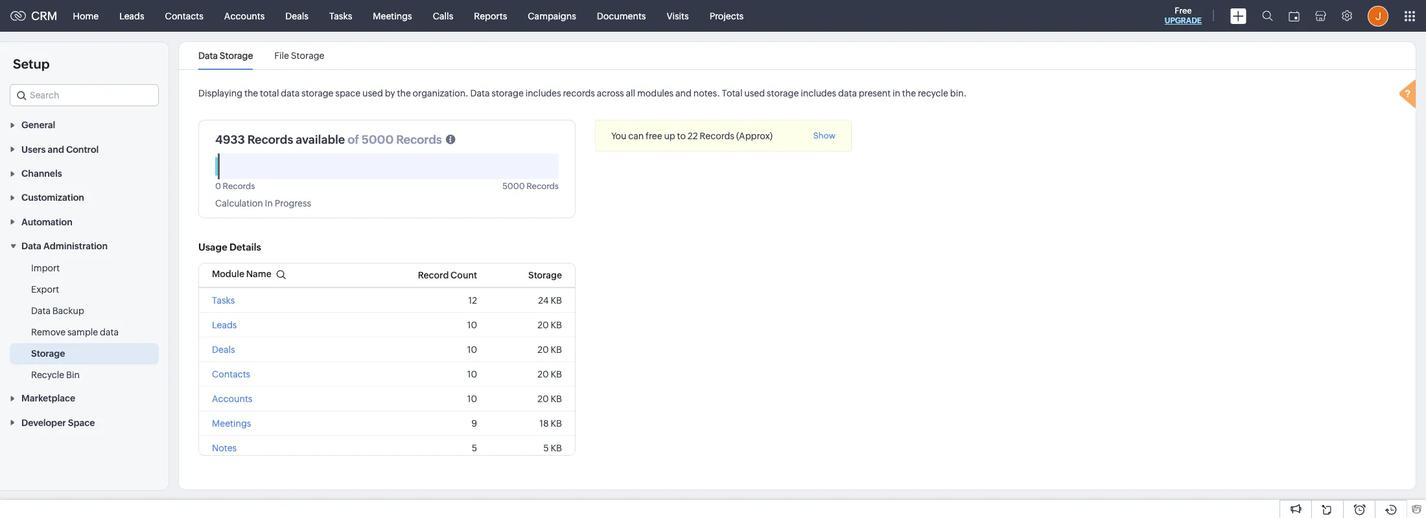 Task type: vqa. For each thing, say whether or not it's contained in the screenshot.


Task type: describe. For each thing, give the bounding box(es) containing it.
usage details
[[198, 242, 261, 253]]

record count
[[418, 271, 477, 281]]

contacts inside the contacts "link"
[[165, 11, 203, 21]]

1 horizontal spatial meetings
[[373, 11, 412, 21]]

and inside dropdown button
[[48, 144, 64, 155]]

marketplace button
[[0, 386, 169, 411]]

control
[[66, 144, 99, 155]]

to
[[677, 131, 686, 141]]

by
[[385, 88, 395, 99]]

1 includes from the left
[[525, 88, 561, 99]]

accounts inside accounts link
[[224, 11, 265, 21]]

data administration
[[21, 241, 108, 252]]

calls link
[[422, 0, 464, 31]]

storage right file
[[291, 51, 324, 61]]

data backup link
[[31, 305, 84, 318]]

22
[[688, 131, 698, 141]]

users and control button
[[0, 137, 169, 161]]

customization
[[21, 193, 84, 203]]

channels button
[[0, 161, 169, 185]]

recycle
[[31, 370, 64, 381]]

developer space button
[[0, 411, 169, 435]]

0 vertical spatial and
[[675, 88, 692, 99]]

record
[[418, 271, 449, 281]]

0 records
[[215, 181, 255, 191]]

home link
[[63, 0, 109, 31]]

tasks link
[[319, 0, 363, 31]]

projects link
[[699, 0, 754, 31]]

9
[[471, 419, 477, 429]]

2 includes from the left
[[801, 88, 836, 99]]

1 horizontal spatial tasks
[[329, 11, 352, 21]]

0 horizontal spatial leads
[[119, 11, 144, 21]]

import link
[[31, 262, 60, 275]]

10 for leads
[[467, 320, 477, 331]]

projects
[[710, 11, 744, 21]]

calls
[[433, 11, 453, 21]]

users
[[21, 144, 46, 155]]

kb for leads
[[551, 320, 562, 331]]

file storage
[[274, 51, 324, 61]]

profile image
[[1368, 6, 1388, 26]]

1 vertical spatial deals
[[212, 345, 235, 355]]

automation
[[21, 217, 72, 227]]

remove sample data link
[[31, 326, 119, 339]]

0 horizontal spatial tasks
[[212, 296, 235, 306]]

records for 0 records
[[223, 181, 255, 191]]

import
[[31, 263, 60, 274]]

total
[[722, 88, 742, 99]]

you
[[611, 131, 626, 141]]

storage link
[[31, 347, 65, 360]]

progress
[[275, 199, 311, 209]]

recycle bin
[[31, 370, 80, 381]]

deals link
[[275, 0, 319, 31]]

export link
[[31, 283, 59, 296]]

storage down accounts link at the left of the page
[[220, 51, 253, 61]]

18
[[540, 419, 549, 429]]

across
[[597, 88, 624, 99]]

in
[[265, 199, 273, 209]]

marketplace
[[21, 394, 75, 404]]

5 for 5
[[472, 444, 477, 454]]

setup
[[13, 56, 50, 71]]

reports link
[[464, 0, 517, 31]]

notes.
[[693, 88, 720, 99]]

documents
[[597, 11, 646, 21]]

create menu element
[[1223, 0, 1254, 31]]

reports
[[474, 11, 507, 21]]

in
[[893, 88, 900, 99]]

modules
[[637, 88, 674, 99]]

available
[[296, 133, 345, 146]]

module
[[212, 269, 244, 280]]

20 kb for accounts
[[537, 394, 562, 405]]

free
[[1175, 6, 1192, 16]]

remove sample data
[[31, 327, 119, 338]]

users and control
[[21, 144, 99, 155]]

3 the from the left
[[902, 88, 916, 99]]

search element
[[1254, 0, 1281, 32]]

general
[[21, 120, 55, 131]]

visits link
[[656, 0, 699, 31]]

contacts link
[[155, 0, 214, 31]]

general button
[[0, 113, 169, 137]]

Search text field
[[10, 85, 158, 106]]

18 kb
[[540, 419, 562, 429]]

leads link
[[109, 0, 155, 31]]

kb for tasks
[[551, 296, 562, 306]]

meetings link
[[363, 0, 422, 31]]

1 horizontal spatial data
[[281, 88, 300, 99]]

all
[[626, 88, 635, 99]]

recycle
[[918, 88, 948, 99]]

0 horizontal spatial 5000
[[362, 133, 394, 146]]

data storage link
[[198, 51, 253, 61]]

records for 4933 records available of 5000 records
[[247, 133, 293, 146]]

loading image
[[1396, 78, 1422, 113]]

10 for accounts
[[467, 394, 477, 405]]

storage up 24
[[528, 271, 562, 281]]

sample
[[67, 327, 98, 338]]

calendar image
[[1289, 11, 1300, 21]]

data backup
[[31, 306, 84, 316]]

count
[[451, 271, 477, 281]]



Task type: locate. For each thing, give the bounding box(es) containing it.
channels
[[21, 169, 62, 179]]

crm
[[31, 9, 57, 23]]

and
[[675, 88, 692, 99], [48, 144, 64, 155]]

data for data backup
[[31, 306, 51, 316]]

accounts up notes
[[212, 394, 252, 405]]

backup
[[52, 306, 84, 316]]

module name
[[212, 269, 271, 280]]

1 the from the left
[[244, 88, 258, 99]]

0 horizontal spatial storage
[[301, 88, 334, 99]]

contacts
[[165, 11, 203, 21], [212, 370, 250, 380]]

kb for notes
[[551, 444, 562, 454]]

can
[[628, 131, 644, 141]]

1 5 from the left
[[472, 444, 477, 454]]

0 horizontal spatial contacts
[[165, 11, 203, 21]]

2 storage from the left
[[492, 88, 524, 99]]

1 horizontal spatial storage
[[492, 88, 524, 99]]

file storage link
[[274, 51, 324, 61]]

1 vertical spatial meetings
[[212, 419, 251, 429]]

3 20 from the top
[[537, 370, 549, 380]]

2 20 kb from the top
[[537, 345, 562, 355]]

2 used from the left
[[744, 88, 765, 99]]

1 horizontal spatial 5
[[543, 444, 549, 454]]

campaigns
[[528, 11, 576, 21]]

data up displaying
[[198, 51, 218, 61]]

2 5 from the left
[[543, 444, 549, 454]]

calculation
[[215, 199, 263, 209]]

1 vertical spatial contacts
[[212, 370, 250, 380]]

data for data administration
[[21, 241, 41, 252]]

10 for deals
[[467, 345, 477, 355]]

meetings up notes
[[212, 419, 251, 429]]

crm link
[[10, 9, 57, 23]]

the left total in the left of the page
[[244, 88, 258, 99]]

0 horizontal spatial 5
[[472, 444, 477, 454]]

1 horizontal spatial the
[[397, 88, 411, 99]]

3 storage from the left
[[767, 88, 799, 99]]

data inside data administration dropdown button
[[21, 241, 41, 252]]

kb for deals
[[551, 345, 562, 355]]

bin
[[66, 370, 80, 381]]

notes
[[212, 444, 237, 454]]

5 down 18
[[543, 444, 549, 454]]

developer
[[21, 418, 66, 428]]

usage
[[198, 242, 227, 253]]

create menu image
[[1230, 8, 1246, 24]]

2 the from the left
[[397, 88, 411, 99]]

data inside region
[[100, 327, 119, 338]]

0 vertical spatial meetings
[[373, 11, 412, 21]]

data storage
[[198, 51, 253, 61]]

leads down module
[[212, 320, 237, 331]]

includes up show
[[801, 88, 836, 99]]

4 kb from the top
[[551, 370, 562, 380]]

details
[[229, 242, 261, 253]]

2 10 from the top
[[467, 345, 477, 355]]

12
[[468, 296, 477, 306]]

3 20 kb from the top
[[537, 370, 562, 380]]

profile element
[[1360, 0, 1396, 31]]

data right sample
[[100, 327, 119, 338]]

present
[[859, 88, 891, 99]]

0 horizontal spatial data
[[100, 327, 119, 338]]

2 horizontal spatial storage
[[767, 88, 799, 99]]

5 for 5 kb
[[543, 444, 549, 454]]

tasks
[[329, 11, 352, 21], [212, 296, 235, 306]]

the right in
[[902, 88, 916, 99]]

records for 5000 records
[[527, 181, 559, 191]]

used left by
[[362, 88, 383, 99]]

5000 records
[[502, 181, 559, 191]]

file
[[274, 51, 289, 61]]

4 20 from the top
[[537, 394, 549, 405]]

name
[[246, 269, 271, 280]]

20
[[537, 320, 549, 331], [537, 345, 549, 355], [537, 370, 549, 380], [537, 394, 549, 405]]

kb for contacts
[[551, 370, 562, 380]]

1 horizontal spatial and
[[675, 88, 692, 99]]

storage inside data administration region
[[31, 349, 65, 359]]

data administration button
[[0, 234, 169, 258]]

records
[[563, 88, 595, 99]]

2 horizontal spatial the
[[902, 88, 916, 99]]

1 vertical spatial 5000
[[502, 181, 525, 191]]

meetings left calls "link" in the left top of the page
[[373, 11, 412, 21]]

0 horizontal spatial and
[[48, 144, 64, 155]]

24
[[538, 296, 549, 306]]

visits
[[667, 11, 689, 21]]

deals
[[285, 11, 308, 21], [212, 345, 235, 355]]

24 kb
[[538, 296, 562, 306]]

1 vertical spatial and
[[48, 144, 64, 155]]

displaying
[[198, 88, 243, 99]]

and left "notes."
[[675, 88, 692, 99]]

displaying the total data storage space used by the organization. data storage includes records across all modules  and notes. total used storage includes data present in the recycle bin.
[[198, 88, 967, 99]]

10
[[467, 320, 477, 331], [467, 345, 477, 355], [467, 370, 477, 380], [467, 394, 477, 405]]

2 20 from the top
[[537, 345, 549, 355]]

1 kb from the top
[[551, 296, 562, 306]]

the right by
[[397, 88, 411, 99]]

1 vertical spatial accounts
[[212, 394, 252, 405]]

tasks down module
[[212, 296, 235, 306]]

tasks right deals "link"
[[329, 11, 352, 21]]

data up import
[[21, 241, 41, 252]]

1 storage from the left
[[301, 88, 334, 99]]

0 horizontal spatial includes
[[525, 88, 561, 99]]

0 horizontal spatial used
[[362, 88, 383, 99]]

20 for leads
[[537, 320, 549, 331]]

accounts link
[[214, 0, 275, 31]]

None field
[[10, 84, 159, 106]]

4933 records available of 5000 records
[[215, 133, 442, 146]]

1 10 from the top
[[467, 320, 477, 331]]

0 vertical spatial deals
[[285, 11, 308, 21]]

data right total in the left of the page
[[281, 88, 300, 99]]

bin.
[[950, 88, 967, 99]]

used right total
[[744, 88, 765, 99]]

0 horizontal spatial deals
[[212, 345, 235, 355]]

export
[[31, 285, 59, 295]]

20 kb for leads
[[537, 320, 562, 331]]

20 for deals
[[537, 345, 549, 355]]

1 horizontal spatial contacts
[[212, 370, 250, 380]]

data left present
[[838, 88, 857, 99]]

kb for accounts
[[551, 394, 562, 405]]

and right users on the left top
[[48, 144, 64, 155]]

0 vertical spatial tasks
[[329, 11, 352, 21]]

5000
[[362, 133, 394, 146], [502, 181, 525, 191]]

developer space
[[21, 418, 95, 428]]

5 kb
[[543, 444, 562, 454]]

the
[[244, 88, 258, 99], [397, 88, 411, 99], [902, 88, 916, 99]]

0 vertical spatial 5000
[[362, 133, 394, 146]]

customization button
[[0, 185, 169, 210]]

you can free up to 22 records (approx)
[[611, 131, 773, 141]]

7 kb from the top
[[551, 444, 562, 454]]

1 horizontal spatial used
[[744, 88, 765, 99]]

administration
[[43, 241, 108, 252]]

3 10 from the top
[[467, 370, 477, 380]]

upgrade
[[1165, 16, 1202, 25]]

home
[[73, 11, 99, 21]]

0 horizontal spatial meetings
[[212, 419, 251, 429]]

(approx)
[[736, 131, 773, 141]]

1 20 from the top
[[537, 320, 549, 331]]

data right organization.
[[470, 88, 490, 99]]

storage down "remove"
[[31, 349, 65, 359]]

5 kb from the top
[[551, 394, 562, 405]]

1 horizontal spatial deals
[[285, 11, 308, 21]]

show
[[813, 131, 836, 141]]

data inside 'data backup' link
[[31, 306, 51, 316]]

0 vertical spatial leads
[[119, 11, 144, 21]]

1 used from the left
[[362, 88, 383, 99]]

4 20 kb from the top
[[537, 394, 562, 405]]

1 vertical spatial leads
[[212, 320, 237, 331]]

1 horizontal spatial leads
[[212, 320, 237, 331]]

remove
[[31, 327, 66, 338]]

3 kb from the top
[[551, 345, 562, 355]]

search image
[[1262, 10, 1273, 21]]

storage
[[220, 51, 253, 61], [291, 51, 324, 61], [528, 271, 562, 281], [31, 349, 65, 359]]

includes left the records
[[525, 88, 561, 99]]

1 20 kb from the top
[[537, 320, 562, 331]]

20 for accounts
[[537, 394, 549, 405]]

6 kb from the top
[[551, 419, 562, 429]]

meetings
[[373, 11, 412, 21], [212, 419, 251, 429]]

0 vertical spatial contacts
[[165, 11, 203, 21]]

20 for contacts
[[537, 370, 549, 380]]

total
[[260, 88, 279, 99]]

1 horizontal spatial includes
[[801, 88, 836, 99]]

used
[[362, 88, 383, 99], [744, 88, 765, 99]]

4 10 from the top
[[467, 394, 477, 405]]

5
[[472, 444, 477, 454], [543, 444, 549, 454]]

deals inside "link"
[[285, 11, 308, 21]]

10 for contacts
[[467, 370, 477, 380]]

free
[[646, 131, 662, 141]]

2 kb from the top
[[551, 320, 562, 331]]

documents link
[[587, 0, 656, 31]]

kb for meetings
[[551, 419, 562, 429]]

data down export link
[[31, 306, 51, 316]]

data administration region
[[0, 258, 169, 386]]

space
[[68, 418, 95, 428]]

up
[[664, 131, 675, 141]]

data
[[198, 51, 218, 61], [470, 88, 490, 99], [21, 241, 41, 252], [31, 306, 51, 316]]

2 horizontal spatial data
[[838, 88, 857, 99]]

data for data storage
[[198, 51, 218, 61]]

0 horizontal spatial the
[[244, 88, 258, 99]]

1 vertical spatial tasks
[[212, 296, 235, 306]]

20 kb for contacts
[[537, 370, 562, 380]]

1 horizontal spatial 5000
[[502, 181, 525, 191]]

leads right the home
[[119, 11, 144, 21]]

accounts up data storage link
[[224, 11, 265, 21]]

0
[[215, 181, 221, 191]]

5 down the 9
[[472, 444, 477, 454]]

0 vertical spatial accounts
[[224, 11, 265, 21]]

of
[[348, 133, 359, 146]]

automation button
[[0, 210, 169, 234]]

20 kb for deals
[[537, 345, 562, 355]]



